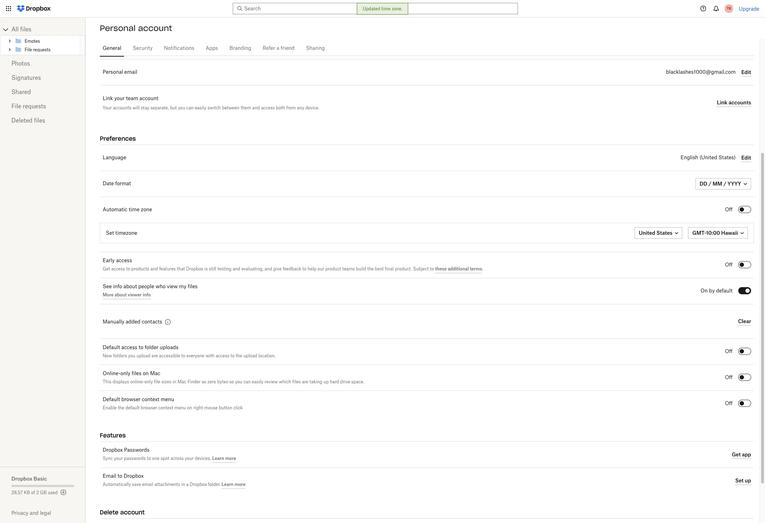 Task type: locate. For each thing, give the bounding box(es) containing it.
learn right folder.
[[222, 482, 234, 488]]

default right by
[[717, 289, 733, 294]]

but
[[170, 105, 177, 111]]

1 horizontal spatial easily
[[252, 380, 264, 385]]

and left features
[[151, 267, 158, 271]]

0 horizontal spatial a
[[186, 483, 189, 487]]

more inside email to dropbox automatically save email attachments in a dropbox folder. learn more
[[235, 482, 246, 488]]

bytes
[[217, 380, 228, 385]]

0 vertical spatial up
[[324, 380, 329, 385]]

0 horizontal spatial /
[[709, 181, 712, 187]]

2 edit button from the top
[[742, 154, 752, 162]]

are
[[152, 354, 158, 359], [302, 380, 309, 385]]

context down "sizes"
[[158, 406, 173, 411]]

these
[[436, 266, 447, 272]]

can right but
[[187, 105, 194, 111]]

gb
[[40, 491, 47, 496]]

0 horizontal spatial default
[[126, 406, 140, 411]]

about right the more
[[115, 293, 127, 298]]

upload down 'folder'
[[137, 354, 150, 359]]

/ right dd
[[709, 181, 712, 187]]

sizes
[[162, 380, 172, 385]]

to up the automatically
[[118, 474, 122, 479]]

upload left the 'location.'
[[244, 354, 257, 359]]

your left team
[[114, 96, 125, 101]]

only left file
[[145, 380, 153, 385]]

privacy and legal
[[11, 511, 51, 517]]

0 vertical spatial default
[[103, 346, 120, 351]]

requests down "emotes" link
[[33, 48, 51, 52]]

best
[[375, 267, 384, 271]]

1 horizontal spatial link
[[718, 99, 728, 105]]

account right delete
[[120, 510, 145, 517]]

1 horizontal spatial time
[[382, 6, 391, 11]]

can inside online-only files on mac this displays online-only file sizes in mac finder as zero bytes so you can easily review which files are taking up hard drive space.
[[244, 380, 251, 385]]

1 vertical spatial edit button
[[742, 154, 752, 162]]

0 vertical spatial personal
[[100, 23, 136, 33]]

can
[[187, 105, 194, 111], [244, 380, 251, 385]]

0 horizontal spatial time
[[129, 208, 140, 213]]

0 horizontal spatial email
[[124, 70, 137, 75]]

browser down file
[[141, 406, 157, 411]]

view
[[167, 285, 178, 290]]

additional
[[448, 266, 469, 272]]

in
[[173, 380, 177, 385], [181, 483, 185, 487]]

off for early access
[[726, 263, 733, 268]]

account for delete account
[[120, 510, 145, 517]]

on
[[143, 372, 149, 377], [187, 406, 192, 411]]

1 horizontal spatial on
[[187, 406, 192, 411]]

1 vertical spatial file requests link
[[11, 100, 74, 114]]

only up displays
[[121, 372, 130, 377]]

set up
[[736, 478, 752, 484]]

deleted
[[11, 118, 32, 124]]

you inside online-only files on mac this displays online-only file sizes in mac finder as zero bytes so you can easily review which files are taking up hard drive space.
[[235, 380, 243, 385]]

automatic time zone
[[103, 208, 152, 213]]

one
[[152, 457, 160, 461]]

0 horizontal spatial only
[[121, 372, 130, 377]]

0 vertical spatial more
[[225, 456, 236, 462]]

email right save in the bottom of the page
[[142, 483, 153, 487]]

get inside button
[[733, 452, 741, 458]]

1 horizontal spatial a
[[277, 46, 280, 51]]

you right so
[[235, 380, 243, 385]]

4 off from the top
[[726, 376, 733, 381]]

on inside online-only files on mac this displays online-only file sizes in mac finder as zero bytes so you can easily review which files are taking up hard drive space.
[[143, 372, 149, 377]]

learn more button for set up
[[222, 481, 246, 490]]

3 off from the top
[[726, 350, 733, 355]]

enable
[[103, 406, 117, 411]]

easily left "switch"
[[195, 105, 206, 111]]

file down emotes
[[25, 48, 32, 52]]

language
[[103, 156, 126, 161]]

mac left finder
[[178, 380, 187, 385]]

info down the people
[[143, 293, 151, 298]]

more inside dropbox passwords sync your passwords to one spot across your devices. learn more
[[225, 456, 236, 462]]

across
[[171, 457, 184, 461]]

link for link accounts
[[718, 99, 728, 105]]

0 horizontal spatial are
[[152, 354, 158, 359]]

automatically
[[103, 483, 131, 487]]

1 vertical spatial on
[[187, 406, 192, 411]]

dropbox passwords sync your passwords to one spot across your devices. learn more
[[103, 448, 236, 462]]

tab list
[[100, 39, 755, 57]]

1 horizontal spatial get
[[733, 452, 741, 458]]

1 horizontal spatial /
[[724, 181, 727, 187]]

learn inside email to dropbox automatically save email attachments in a dropbox folder. learn more
[[222, 482, 234, 488]]

1 horizontal spatial only
[[145, 380, 153, 385]]

default up 'enable'
[[103, 398, 120, 403]]

on up "online-"
[[143, 372, 149, 377]]

learn inside dropbox passwords sync your passwords to one spot across your devices. learn more
[[212, 456, 224, 462]]

0 horizontal spatial on
[[143, 372, 149, 377]]

1 horizontal spatial can
[[244, 380, 251, 385]]

accounts
[[729, 99, 752, 105], [113, 105, 132, 111]]

group containing emotes
[[1, 35, 86, 55]]

menu
[[161, 398, 174, 403], [175, 406, 186, 411]]

1 horizontal spatial are
[[302, 380, 309, 385]]

basic
[[34, 476, 47, 482]]

1 vertical spatial in
[[181, 483, 185, 487]]

file requests link up photos 'link'
[[15, 45, 79, 54]]

0 horizontal spatial easily
[[195, 105, 206, 111]]

default
[[717, 289, 733, 294], [126, 406, 140, 411]]

0 horizontal spatial set
[[106, 230, 114, 236]]

build
[[356, 267, 366, 271]]

1 vertical spatial you
[[128, 354, 135, 359]]

hard
[[330, 380, 339, 385]]

0 vertical spatial learn more button
[[212, 455, 236, 464]]

edit button
[[742, 68, 752, 77], [742, 154, 752, 162]]

account up "security"
[[138, 23, 172, 33]]

time left zone. at the top right of the page
[[382, 6, 391, 11]]

the inside early access get access to products and features that dropbox is still testing and evaluating, and give feedback to help our product teams build the best final product. subject to these additional terms .
[[368, 267, 374, 271]]

signatures
[[11, 75, 41, 81]]

menu down "sizes"
[[161, 398, 174, 403]]

about up "more about viewer info" button
[[124, 285, 137, 290]]

0 vertical spatial a
[[277, 46, 280, 51]]

0 vertical spatial are
[[152, 354, 158, 359]]

0 vertical spatial get
[[103, 267, 110, 271]]

learn more button right folder.
[[222, 481, 246, 490]]

off
[[726, 208, 733, 213], [726, 263, 733, 268], [726, 350, 733, 355], [726, 376, 733, 381], [726, 402, 733, 407]]

all files link
[[11, 24, 86, 35]]

default right 'enable'
[[126, 406, 140, 411]]

accounts inside button
[[729, 99, 752, 105]]

privacy and legal link
[[11, 511, 86, 517]]

0 vertical spatial about
[[124, 285, 137, 290]]

get left app
[[733, 452, 741, 458]]

early access get access to products and features that dropbox is still testing and evaluating, and give feedback to help our product teams build the best final product. subject to these additional terms .
[[103, 259, 484, 272]]

info right see
[[113, 285, 122, 290]]

personal up name
[[100, 23, 136, 33]]

1 vertical spatial about
[[115, 293, 127, 298]]

1 horizontal spatial info
[[143, 293, 151, 298]]

mac up file
[[150, 372, 160, 377]]

5 off from the top
[[726, 402, 733, 407]]

and right them
[[252, 105, 260, 111]]

default inside default browser context menu enable the default browser context menu on right mouse button click
[[126, 406, 140, 411]]

learn right devices.
[[212, 456, 224, 462]]

access right with
[[216, 354, 230, 359]]

default inside default access to folder uploads new folders you upload are accessible to everyone with access to the upload location.
[[103, 346, 120, 351]]

/ right mm
[[724, 181, 727, 187]]

1 vertical spatial a
[[186, 483, 189, 487]]

testing
[[218, 267, 232, 271]]

more right devices.
[[225, 456, 236, 462]]

account
[[138, 23, 172, 33], [140, 96, 158, 101], [120, 510, 145, 517]]

united
[[639, 230, 656, 236]]

edit right the "states)"
[[742, 155, 752, 161]]

to inside email to dropbox automatically save email attachments in a dropbox folder. learn more
[[118, 474, 122, 479]]

0 horizontal spatial upload
[[137, 354, 150, 359]]

get app button
[[733, 451, 752, 460]]

more for set up
[[235, 482, 246, 488]]

0 horizontal spatial you
[[128, 354, 135, 359]]

can right so
[[244, 380, 251, 385]]

link for link your team account
[[103, 96, 113, 101]]

the left best
[[368, 267, 374, 271]]

0 vertical spatial you
[[178, 105, 185, 111]]

contacts
[[142, 320, 162, 325]]

0 horizontal spatial accounts
[[113, 105, 132, 111]]

1 vertical spatial default
[[126, 406, 140, 411]]

0 horizontal spatial get
[[103, 267, 110, 271]]

default inside default browser context menu enable the default browser context menu on right mouse button click
[[103, 398, 120, 403]]

0 vertical spatial file
[[25, 48, 32, 52]]

2 vertical spatial account
[[120, 510, 145, 517]]

easily
[[195, 105, 206, 111], [252, 380, 264, 385]]

file requests down emotes
[[25, 48, 51, 52]]

them
[[241, 105, 251, 111]]

states
[[657, 230, 673, 236]]

the right 'enable'
[[118, 406, 124, 411]]

edit
[[742, 69, 752, 75], [742, 155, 752, 161]]

0 horizontal spatial menu
[[161, 398, 174, 403]]

0 vertical spatial on
[[143, 372, 149, 377]]

in right attachments
[[181, 483, 185, 487]]

1 vertical spatial set
[[736, 478, 744, 484]]

in right "sizes"
[[173, 380, 177, 385]]

0 vertical spatial the
[[368, 267, 374, 271]]

1 horizontal spatial up
[[746, 478, 752, 484]]

0 vertical spatial context
[[142, 398, 159, 403]]

get
[[103, 267, 110, 271], [733, 452, 741, 458]]

1 horizontal spatial upload
[[244, 354, 257, 359]]

1 default from the top
[[103, 346, 120, 351]]

1 vertical spatial email
[[142, 483, 153, 487]]

edit for name
[[742, 69, 752, 75]]

dropbox left is
[[186, 267, 203, 271]]

dropbox left folder.
[[190, 483, 207, 487]]

learn more button right devices.
[[212, 455, 236, 464]]

0 vertical spatial edit
[[742, 69, 752, 75]]

0 horizontal spatial the
[[118, 406, 124, 411]]

set down get app button
[[736, 478, 744, 484]]

context
[[142, 398, 159, 403], [158, 406, 173, 411]]

0 horizontal spatial link
[[103, 96, 113, 101]]

edit for preferences
[[742, 155, 752, 161]]

personal down the general tab at the left of the page
[[103, 70, 123, 75]]

access left both
[[261, 105, 275, 111]]

1 vertical spatial only
[[145, 380, 153, 385]]

files right all
[[20, 27, 31, 32]]

0 horizontal spatial in
[[173, 380, 177, 385]]

the inside default access to folder uploads new folders you upload are accessible to everyone with access to the upload location.
[[236, 354, 242, 359]]

a right attachments
[[186, 483, 189, 487]]

1 horizontal spatial menu
[[175, 406, 186, 411]]

friend
[[281, 46, 295, 51]]

1 vertical spatial personal
[[103, 70, 123, 75]]

0 vertical spatial file requests
[[25, 48, 51, 52]]

edit button up link accounts
[[742, 68, 752, 77]]

1 vertical spatial account
[[140, 96, 158, 101]]

dropbox up sync
[[103, 448, 123, 453]]

dropbox inside early access get access to products and features that dropbox is still testing and evaluating, and give feedback to help our product teams build the best final product. subject to these additional terms .
[[186, 267, 203, 271]]

group
[[1, 35, 86, 55]]

0 vertical spatial account
[[138, 23, 172, 33]]

to up online-only files on mac this displays online-only file sizes in mac finder as zero bytes so you can easily review which files are taking up hard drive space.
[[231, 354, 235, 359]]

only
[[121, 372, 130, 377], [145, 380, 153, 385]]

up
[[324, 380, 329, 385], [746, 478, 752, 484]]

1 vertical spatial up
[[746, 478, 752, 484]]

files up "online-"
[[132, 372, 142, 377]]

right
[[194, 406, 203, 411]]

1 vertical spatial time
[[129, 208, 140, 213]]

to left one in the bottom left of the page
[[147, 457, 151, 461]]

evaluating,
[[242, 267, 264, 271]]

all files tree
[[1, 24, 86, 55]]

photos
[[11, 61, 30, 67]]

get down early
[[103, 267, 110, 271]]

1 edit from the top
[[742, 69, 752, 75]]

0 vertical spatial edit button
[[742, 68, 752, 77]]

1 vertical spatial are
[[302, 380, 309, 385]]

0 vertical spatial learn
[[212, 456, 224, 462]]

1 vertical spatial default
[[103, 398, 120, 403]]

0 horizontal spatial can
[[187, 105, 194, 111]]

edit button right the "states)"
[[742, 154, 752, 162]]

branding tab
[[227, 40, 254, 57]]

files inside 'tree'
[[20, 27, 31, 32]]

everyone
[[187, 354, 205, 359]]

0 vertical spatial in
[[173, 380, 177, 385]]

up down app
[[746, 478, 752, 484]]

email inside email to dropbox automatically save email attachments in a dropbox folder. learn more
[[142, 483, 153, 487]]

set inside button
[[736, 478, 744, 484]]

the
[[368, 267, 374, 271], [236, 354, 242, 359], [118, 406, 124, 411]]

location.
[[259, 354, 276, 359]]

up left the hard
[[324, 380, 329, 385]]

default up new at the bottom left
[[103, 346, 120, 351]]

device.
[[306, 105, 320, 111]]

0 horizontal spatial file
[[11, 104, 21, 110]]

file down shared
[[11, 104, 21, 110]]

0 vertical spatial email
[[124, 70, 137, 75]]

file requests up deleted files
[[11, 104, 46, 110]]

accounts for link
[[729, 99, 752, 105]]

dropbox up save in the bottom of the page
[[124, 474, 144, 479]]

and
[[252, 105, 260, 111], [151, 267, 158, 271], [233, 267, 240, 271], [265, 267, 272, 271], [30, 511, 39, 517]]

timezone
[[115, 230, 137, 236]]

menu left right on the bottom of the page
[[175, 406, 186, 411]]

deleted files
[[11, 118, 45, 124]]

devices.
[[195, 457, 211, 461]]

time left zone
[[129, 208, 140, 213]]

account up stay
[[140, 96, 158, 101]]

personal for personal account
[[100, 23, 136, 33]]

2 vertical spatial the
[[118, 406, 124, 411]]

set left timezone
[[106, 230, 114, 236]]

time
[[382, 6, 391, 11], [129, 208, 140, 213]]

1 edit button from the top
[[742, 68, 752, 77]]

2 edit from the top
[[742, 155, 752, 161]]

more about viewer info button
[[103, 291, 151, 300]]

email up link your team account
[[124, 70, 137, 75]]

more right folder.
[[235, 482, 246, 488]]

you right but
[[178, 105, 185, 111]]

1 vertical spatial mac
[[178, 380, 187, 385]]

the up online-only files on mac this displays online-only file sizes in mac finder as zero bytes so you can easily review which files are taking up hard drive space.
[[236, 354, 242, 359]]

0 horizontal spatial info
[[113, 285, 122, 290]]

teams
[[343, 267, 355, 271]]

link inside button
[[718, 99, 728, 105]]

1 horizontal spatial accounts
[[729, 99, 752, 105]]

you inside default access to folder uploads new folders you upload are accessible to everyone with access to the upload location.
[[128, 354, 135, 359]]

1 horizontal spatial in
[[181, 483, 185, 487]]

0 vertical spatial set
[[106, 230, 114, 236]]

2 default from the top
[[103, 398, 120, 403]]

app
[[743, 452, 752, 458]]

my
[[179, 285, 187, 290]]

1 vertical spatial info
[[143, 293, 151, 298]]

that
[[177, 267, 185, 271]]

2 upload from the left
[[244, 354, 257, 359]]

1 vertical spatial the
[[236, 354, 242, 359]]

2 off from the top
[[726, 263, 733, 268]]

1 vertical spatial edit
[[742, 155, 752, 161]]

a
[[277, 46, 280, 51], [186, 483, 189, 487]]

passwords
[[124, 448, 150, 453]]

both
[[276, 105, 285, 111]]

in inside email to dropbox automatically save email attachments in a dropbox folder. learn more
[[181, 483, 185, 487]]

browser down "online-"
[[121, 398, 141, 403]]

0 vertical spatial default
[[717, 289, 733, 294]]

0 vertical spatial menu
[[161, 398, 174, 403]]

up inside online-only files on mac this displays online-only file sizes in mac finder as zero bytes so you can easily review which files are taking up hard drive space.
[[324, 380, 329, 385]]

0 vertical spatial time
[[382, 6, 391, 11]]

a right refer
[[277, 46, 280, 51]]

folders
[[113, 354, 127, 359]]

2 vertical spatial you
[[235, 380, 243, 385]]

1 horizontal spatial mac
[[178, 380, 187, 385]]

are left the taking
[[302, 380, 309, 385]]

refer a friend
[[263, 46, 295, 51]]

files right my
[[188, 285, 198, 290]]

context down file
[[142, 398, 159, 403]]

manually added contacts
[[103, 320, 162, 325]]

/
[[709, 181, 712, 187], [724, 181, 727, 187]]

and left "give"
[[265, 267, 272, 271]]

global header element
[[0, 0, 766, 17]]

up inside button
[[746, 478, 752, 484]]

file requests link up deleted files
[[11, 100, 74, 114]]

you right folders
[[128, 354, 135, 359]]

easily left review
[[252, 380, 264, 385]]

personal
[[100, 23, 136, 33], [103, 70, 123, 75]]

1 vertical spatial browser
[[141, 406, 157, 411]]

0 vertical spatial requests
[[33, 48, 51, 52]]

with
[[206, 354, 215, 359]]

edit button for preferences
[[742, 154, 752, 162]]

notifications
[[164, 46, 194, 51]]

access up folders
[[121, 346, 137, 351]]

edit up link accounts
[[742, 69, 752, 75]]

space.
[[352, 380, 365, 385]]

about
[[124, 285, 137, 290], [115, 293, 127, 298]]

off for online-only files on mac
[[726, 376, 733, 381]]



Task type: vqa. For each thing, say whether or not it's contained in the screenshot.


Task type: describe. For each thing, give the bounding box(es) containing it.
easily inside online-only files on mac this displays online-only file sizes in mac finder as zero bytes so you can easily review which files are taking up hard drive space.
[[252, 380, 264, 385]]

28.57
[[11, 491, 23, 496]]

united states button
[[635, 228, 683, 239]]

Search text field
[[244, 5, 505, 12]]

on inside default browser context menu enable the default browser context menu on right mouse button click
[[187, 406, 192, 411]]

clear
[[739, 318, 752, 325]]

switch
[[208, 105, 221, 111]]

2 / from the left
[[724, 181, 727, 187]]

security tab
[[130, 40, 156, 57]]

files right which
[[293, 380, 301, 385]]

dropbox up 28.57
[[11, 476, 32, 482]]

set for set up
[[736, 478, 744, 484]]

mouse
[[204, 406, 218, 411]]

automatic
[[103, 208, 128, 213]]

are inside online-only files on mac this displays online-only file sizes in mac finder as zero bytes so you can easily review which files are taking up hard drive space.
[[302, 380, 309, 385]]

viewer
[[128, 293, 142, 298]]

team
[[126, 96, 138, 101]]

get more space image
[[59, 489, 68, 497]]

1 vertical spatial file
[[11, 104, 21, 110]]

1 off from the top
[[726, 208, 733, 213]]

accounts for your
[[113, 105, 132, 111]]

products
[[131, 267, 149, 271]]

dd
[[700, 181, 708, 187]]

your accounts will stay separate, but you can easily switch between them and access both from any device.
[[103, 105, 320, 111]]

1 horizontal spatial you
[[178, 105, 185, 111]]

and right testing
[[233, 267, 240, 271]]

displays
[[113, 380, 129, 385]]

file
[[154, 380, 160, 385]]

branding
[[230, 46, 251, 51]]

your right across
[[185, 457, 194, 461]]

click
[[234, 406, 243, 411]]

dropbox inside dropbox passwords sync your passwords to one spot across your devices. learn more
[[103, 448, 123, 453]]

folder.
[[208, 483, 221, 487]]

1 horizontal spatial default
[[717, 289, 733, 294]]

to left products
[[126, 267, 130, 271]]

default for default access to folder uploads
[[103, 346, 120, 351]]

english
[[681, 156, 699, 161]]

learn for get
[[212, 456, 224, 462]]

set for set timezone
[[106, 230, 114, 236]]

requests inside all files 'tree'
[[33, 48, 51, 52]]

to inside dropbox passwords sync your passwords to one spot across your devices. learn more
[[147, 457, 151, 461]]

apps tab
[[203, 40, 221, 57]]

dropbox basic
[[11, 476, 47, 482]]

learn more button for get app
[[212, 455, 236, 464]]

delete
[[100, 510, 119, 517]]

0 vertical spatial info
[[113, 285, 122, 290]]

email
[[103, 474, 116, 479]]

format
[[115, 182, 131, 187]]

used
[[48, 491, 58, 496]]

gmt-10:00 hawaii button
[[689, 228, 749, 239]]

upgrade
[[740, 6, 760, 12]]

to left 'folder'
[[139, 346, 143, 351]]

access down early
[[111, 267, 125, 271]]

online-
[[103, 372, 121, 377]]

between
[[222, 105, 240, 111]]

off for default access to folder uploads
[[726, 350, 733, 355]]

in inside online-only files on mac this displays online-only file sizes in mac finder as zero bytes so you can easily review which files are taking up hard drive space.
[[173, 380, 177, 385]]

finder
[[188, 380, 201, 385]]

blacklashes1000@gmail.com
[[667, 70, 736, 75]]

will
[[133, 105, 140, 111]]

sharing tab
[[303, 40, 328, 57]]

folder
[[145, 346, 159, 351]]

0 vertical spatial can
[[187, 105, 194, 111]]

to left help
[[303, 267, 307, 271]]

features
[[100, 432, 126, 440]]

(united
[[700, 156, 718, 161]]

emotes
[[25, 39, 40, 43]]

product.
[[395, 267, 412, 271]]

0 vertical spatial file requests link
[[15, 45, 79, 54]]

personal account
[[100, 23, 172, 33]]

is
[[205, 267, 208, 271]]

general
[[103, 46, 121, 51]]

english (united states)
[[681, 156, 736, 161]]

apps
[[206, 46, 218, 51]]

delete account
[[100, 510, 145, 517]]

personal for personal email
[[103, 70, 123, 75]]

on
[[701, 289, 708, 294]]

0 vertical spatial only
[[121, 372, 130, 377]]

early
[[103, 259, 115, 264]]

1 / from the left
[[709, 181, 712, 187]]

to left these
[[430, 267, 434, 271]]

a inside tab
[[277, 46, 280, 51]]

1 vertical spatial requests
[[23, 104, 46, 110]]

are inside default access to folder uploads new folders you upload are accessible to everyone with access to the upload location.
[[152, 354, 158, 359]]

get inside early access get access to products and features that dropbox is still testing and evaluating, and give feedback to help our product teams build the best final product. subject to these additional terms .
[[103, 267, 110, 271]]

default for default browser context menu
[[103, 398, 120, 403]]

dropbox logo - go to the homepage image
[[14, 3, 53, 14]]

0 vertical spatial browser
[[121, 398, 141, 403]]

all files
[[11, 27, 31, 32]]

so
[[230, 380, 234, 385]]

1 vertical spatial file requests
[[11, 104, 46, 110]]

edit button for name
[[742, 68, 752, 77]]

united states
[[639, 230, 673, 236]]

online-
[[130, 380, 145, 385]]

a inside email to dropbox automatically save email attachments in a dropbox folder. learn more
[[186, 483, 189, 487]]

time for updated
[[382, 6, 391, 11]]

the inside default browser context menu enable the default browser context menu on right mouse button click
[[118, 406, 124, 411]]

spot
[[161, 457, 170, 461]]

on by default
[[701, 289, 733, 294]]

updated
[[363, 6, 381, 11]]

deleted files link
[[11, 114, 74, 128]]

set up button
[[736, 477, 752, 486]]

refer a friend tab
[[260, 40, 298, 57]]

refer
[[263, 46, 275, 51]]

dd / mm / yyyy button
[[696, 178, 752, 190]]

of
[[31, 491, 35, 496]]

file requests inside all files 'tree'
[[25, 48, 51, 52]]

states)
[[719, 156, 736, 161]]

emotes link
[[15, 37, 79, 45]]

0 vertical spatial mac
[[150, 372, 160, 377]]

learn for set
[[222, 482, 234, 488]]

and left legal
[[30, 511, 39, 517]]

1 upload from the left
[[137, 354, 150, 359]]

.
[[483, 267, 484, 271]]

button
[[219, 406, 233, 411]]

to left everyone
[[181, 354, 185, 359]]

time for automatic
[[129, 208, 140, 213]]

your right sync
[[114, 457, 123, 461]]

general tab
[[100, 40, 124, 57]]

2
[[36, 491, 39, 496]]

10:00
[[707, 230, 721, 236]]

by
[[710, 289, 715, 294]]

separate,
[[151, 105, 169, 111]]

clear button
[[739, 318, 752, 326]]

default browser context menu enable the default browser context menu on right mouse button click
[[103, 398, 243, 411]]

notifications tab
[[161, 40, 197, 57]]

sync
[[103, 457, 113, 461]]

file inside 'tree'
[[25, 48, 32, 52]]

which
[[279, 380, 291, 385]]

any
[[297, 105, 304, 111]]

final
[[385, 267, 394, 271]]

28.57 kb of 2 gb used
[[11, 491, 58, 496]]

gmt-10:00 hawaii
[[693, 230, 739, 236]]

these additional terms button
[[436, 265, 483, 274]]

default access to folder uploads new folders you upload are accessible to everyone with access to the upload location.
[[103, 346, 276, 359]]

1 vertical spatial menu
[[175, 406, 186, 411]]

date format
[[103, 182, 131, 187]]

files right deleted
[[34, 118, 45, 124]]

files inside see info about people who view my files more about viewer info
[[188, 285, 198, 290]]

name
[[103, 44, 117, 49]]

date
[[103, 182, 114, 187]]

access right early
[[116, 259, 132, 264]]

more
[[103, 293, 114, 298]]

link your team account
[[103, 96, 158, 101]]

see info about people who view my files more about viewer info
[[103, 285, 198, 298]]

email to dropbox automatically save email attachments in a dropbox folder. learn more
[[103, 474, 246, 488]]

account for personal account
[[138, 23, 172, 33]]

more for get app
[[225, 456, 236, 462]]

online-only files on mac this displays online-only file sizes in mac finder as zero bytes so you can easily review which files are taking up hard drive space.
[[103, 372, 365, 385]]

off for default browser context menu
[[726, 402, 733, 407]]

manually
[[103, 320, 124, 325]]

tab list containing general
[[100, 39, 755, 57]]

1 vertical spatial context
[[158, 406, 173, 411]]

this
[[103, 380, 112, 385]]



